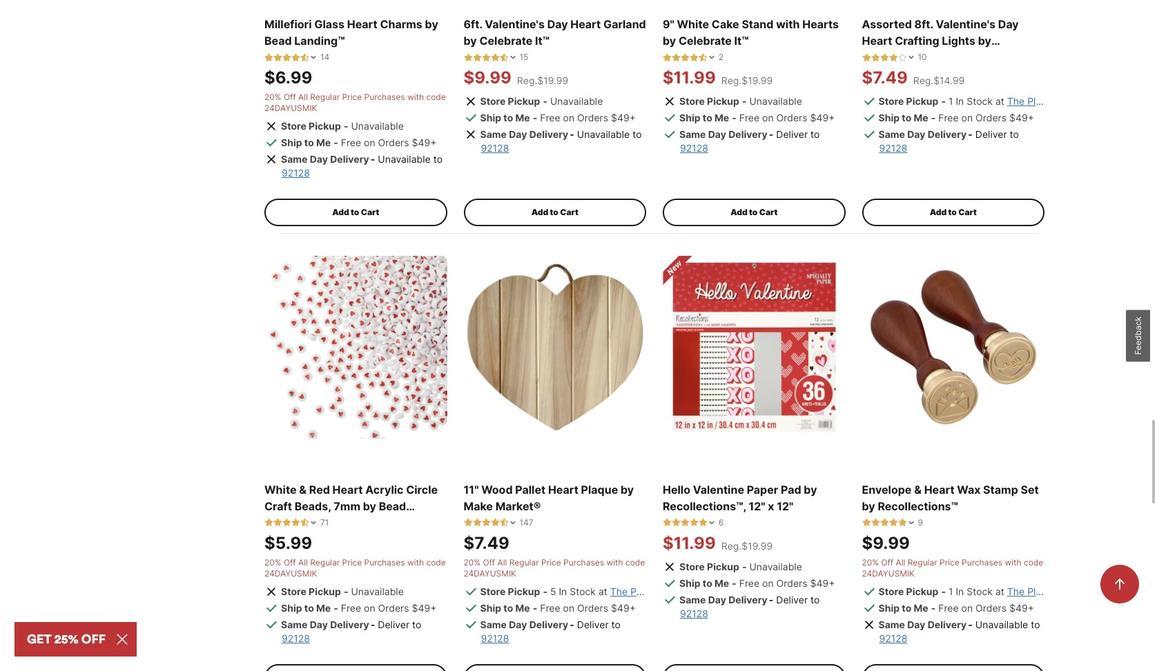 Task type: locate. For each thing, give the bounding box(es) containing it.
circle
[[406, 483, 438, 497]]

2 add to cart button from the left
[[464, 199, 646, 227]]

regular inside $9.99 20% off all regular price purchases with code 24dayusmik
[[908, 558, 937, 568]]

1 horizontal spatial celebrate
[[679, 34, 732, 48]]

valentine's up 15 at the top left
[[485, 17, 545, 31]]

add to cart button
[[264, 199, 447, 227], [464, 199, 646, 227], [663, 199, 845, 227], [862, 199, 1045, 227]]

off inside $9.99 20% off all regular price purchases with code 24dayusmik
[[881, 558, 894, 568]]

in
[[956, 95, 964, 107], [559, 586, 567, 598], [956, 586, 964, 598]]

the for $9.99
[[1007, 586, 1025, 598]]

code inside $9.99 20% off all regular price purchases with code 24dayusmik
[[1024, 558, 1043, 568]]

store for envelope & heart wax stamp set by recollections™
[[879, 586, 904, 598]]

price down white & red heart acrylic circle craft beads, 7mm by bead landing™
[[342, 558, 362, 568]]

$7.49 down 147 dialog
[[464, 534, 509, 554]]

$11.99 reg.$19.99
[[663, 68, 773, 88], [663, 534, 773, 554]]

regular inside $7.49 20% off all regular price purchases with code 24dayusmik
[[509, 558, 539, 568]]

all down 147 dialog
[[498, 558, 507, 568]]

14 button
[[264, 52, 330, 63]]

20% inside $6.99 20% off all regular price purchases with code 24dayusmik
[[264, 92, 281, 102]]

1 1 from the top
[[949, 95, 953, 107]]

24dayusmik down $6.99
[[264, 103, 317, 113]]

store down 2 popup button
[[679, 95, 705, 107]]

heart up 7mm
[[333, 483, 363, 497]]

white up craft
[[264, 483, 297, 497]]

store down $6.99
[[281, 120, 306, 132]]

reg.$19.99 down 6
[[721, 540, 773, 552]]

$6.99
[[264, 68, 312, 88]]

off inside $6.99 20% off all regular price purchases with code 24dayusmik
[[284, 92, 296, 102]]

$11.99
[[663, 68, 716, 88], [663, 534, 716, 554]]

pickup left 5
[[508, 586, 540, 598]]

on
[[563, 112, 575, 124], [762, 112, 774, 124], [962, 112, 973, 124], [364, 137, 375, 149], [762, 578, 774, 589], [364, 603, 375, 614], [563, 603, 575, 614], [962, 603, 973, 614]]

6ft.
[[464, 17, 482, 31]]

92128
[[481, 142, 509, 154], [680, 142, 708, 154], [879, 142, 907, 154], [282, 167, 310, 179], [680, 608, 708, 620], [282, 633, 310, 645], [481, 633, 509, 645], [879, 633, 907, 645]]

by inside envelope & heart wax stamp set by recollections™
[[862, 500, 875, 514]]

celebrate up 15 dropdown button
[[479, 34, 533, 48]]

20% for $5.99
[[264, 558, 281, 568]]

0 vertical spatial white
[[677, 17, 709, 31]]

by inside 'assorted 8ft. valentine's day heart crafting lights by celebrate it™'
[[978, 34, 991, 48]]

recollections™
[[878, 500, 958, 514]]

0 vertical spatial $7.49
[[862, 68, 908, 88]]

with
[[776, 17, 800, 31], [407, 92, 424, 102], [407, 558, 424, 568], [606, 558, 623, 568], [1005, 558, 1022, 568]]

regular down '71' at the bottom of the page
[[310, 558, 340, 568]]

add for $11.99
[[731, 207, 748, 218]]

pickup for 9" white cake stand with hearts by celebrate it™
[[707, 95, 739, 107]]

1 horizontal spatial $9.99
[[862, 534, 910, 554]]

15 dialog
[[464, 52, 528, 63]]

0 horizontal spatial celebrate
[[479, 34, 533, 48]]

$9.99 inside $9.99 20% off all regular price purchases with code 24dayusmik
[[862, 534, 910, 554]]

ship
[[480, 112, 501, 124], [679, 112, 701, 124], [879, 112, 900, 124], [281, 137, 302, 149], [679, 578, 701, 589], [281, 603, 302, 614], [480, 603, 501, 614], [879, 603, 900, 614]]

off down $5.99
[[284, 558, 296, 568]]

store pickup - unavailable for celebrate
[[480, 95, 603, 107]]

1 for recollections™
[[949, 586, 953, 598]]

1 store pickup - 1 in stock at the plaza at imperial valley from the top
[[879, 95, 1132, 107]]

0 horizontal spatial white
[[264, 483, 297, 497]]

4 cart from the left
[[959, 207, 977, 218]]

pickup down 2 on the right top
[[707, 95, 739, 107]]

0 vertical spatial $11.99
[[663, 68, 716, 88]]

same for 6ft. valentine's day heart garland by celebrate it™
[[480, 129, 507, 140]]

$11.99 down 2 dialog
[[663, 68, 716, 88]]

heart inside 6ft. valentine's day heart garland by celebrate it™
[[571, 17, 601, 31]]

20% inside $9.99 20% off all regular price purchases with code 24dayusmik
[[862, 558, 879, 568]]

same day delivery - deliver to 92128 for assorted 8ft. valentine's day heart crafting lights by celebrate it™
[[879, 129, 1019, 154]]

pad
[[781, 483, 801, 497]]

celebrate up 2 dialog
[[679, 34, 732, 48]]

price inside $7.49 20% off all regular price purchases with code 24dayusmik
[[541, 558, 561, 568]]

price up 5
[[541, 558, 561, 568]]

reg.$19.99 inside $9.99 reg.$19.99
[[517, 75, 568, 86]]

$7.49 inside $7.49 20% off all regular price purchases with code 24dayusmik
[[464, 534, 509, 554]]

free for 6ft. valentine's day heart garland by celebrate it™
[[540, 112, 560, 124]]

2 cart from the left
[[560, 207, 579, 218]]

me for millefiori glass heart charms by bead landing­™
[[316, 137, 331, 149]]

1 $11.99 reg.$19.99 from the top
[[663, 68, 773, 88]]

$49+
[[611, 112, 636, 124], [810, 112, 835, 124], [1009, 112, 1034, 124], [412, 137, 437, 149], [810, 578, 835, 589], [412, 603, 437, 614], [611, 603, 636, 614], [1009, 603, 1034, 614]]

1 vertical spatial $11.99
[[663, 534, 716, 554]]

celebrate up $7.49 reg.$14.99
[[862, 51, 915, 64]]

white inside white & red heart acrylic circle craft beads, 7mm by bead landing™
[[264, 483, 297, 497]]

4 add to cart from the left
[[930, 207, 977, 218]]

1 vertical spatial $7.49
[[464, 534, 509, 554]]

free for envelope & heart wax stamp set by recollections™
[[939, 603, 959, 614]]

me down $9.99 20% off all regular price purchases with code 24dayusmik
[[914, 603, 928, 614]]

2 horizontal spatial celebrate
[[862, 51, 915, 64]]

me down $7.49 reg.$14.99
[[914, 112, 928, 124]]

regular inside $6.99 20% off all regular price purchases with code 24dayusmik
[[310, 92, 340, 102]]

store down $5.99
[[281, 586, 306, 598]]

the
[[1007, 95, 1025, 107], [610, 586, 628, 598], [1007, 586, 1025, 598]]

regular inside $5.99 20% off all regular price purchases with code 24dayusmik
[[310, 558, 340, 568]]

add to cart button for $11.99
[[663, 199, 845, 227]]

purchases for $5.99
[[364, 558, 405, 568]]

stamp
[[983, 483, 1018, 497]]

3 add to cart button from the left
[[663, 199, 845, 227]]

stock for $7.49
[[570, 586, 596, 598]]

$6.99 20% off all regular price purchases with code 24dayusmik
[[264, 68, 446, 113]]

tabler image
[[264, 53, 273, 62], [273, 53, 282, 62], [282, 53, 291, 62], [291, 53, 300, 62], [464, 53, 473, 62], [473, 53, 482, 62], [482, 53, 491, 62], [681, 53, 690, 62], [699, 53, 708, 62], [282, 519, 291, 528], [291, 519, 300, 528], [300, 519, 309, 528], [464, 519, 473, 528], [491, 519, 500, 528], [500, 519, 509, 528], [681, 519, 690, 528], [880, 519, 889, 528]]

cake
[[712, 17, 739, 31]]

0 horizontal spatial &
[[299, 483, 307, 497]]

all down $6.99
[[298, 92, 308, 102]]

pickup for assorted 8ft. valentine's day heart crafting lights by celebrate it™
[[906, 95, 939, 107]]

147 button
[[464, 518, 533, 529]]

same day delivery - unavailable to 92128 for $6.99
[[281, 153, 443, 179]]

white right 9"
[[677, 17, 709, 31]]

delivery for assorted 8ft. valentine's day heart crafting lights by celebrate it™
[[928, 129, 967, 140]]

me down $7.49 20% off all regular price purchases with code 24dayusmik
[[515, 603, 530, 614]]

3 cart from the left
[[759, 207, 778, 218]]

$49+ for millefiori glass heart charms by bead landing­™
[[412, 137, 437, 149]]

1 vertical spatial 1
[[949, 586, 953, 598]]

1 vertical spatial bead
[[379, 500, 406, 514]]

off down 9 dialog
[[881, 558, 894, 568]]

it™ inside 'assorted 8ft. valentine's day heart crafting lights by celebrate it™'
[[918, 51, 932, 64]]

millefiori glass heart charms by bead landing­™ link
[[264, 16, 447, 49]]

with inside $6.99 20% off all regular price purchases with code 24dayusmik
[[407, 92, 424, 102]]

ship for envelope & heart wax stamp set by recollections™
[[879, 603, 900, 614]]

off inside $7.49 20% off all regular price purchases with code 24dayusmik
[[483, 558, 495, 568]]

71
[[320, 518, 329, 528]]

off down the '147' dropdown button
[[483, 558, 495, 568]]

1 vertical spatial $11.99 reg.$19.99
[[663, 534, 773, 554]]

regular down 14
[[310, 92, 340, 102]]

store
[[480, 95, 506, 107], [679, 95, 705, 107], [879, 95, 904, 107], [281, 120, 306, 132], [679, 561, 705, 573], [281, 586, 306, 598], [480, 586, 506, 598], [879, 586, 904, 598]]

11&#x22; wood pallet heart plaque by make market&#xae; image
[[464, 256, 646, 439]]

on for assorted 8ft. valentine's day heart crafting lights by celebrate it™
[[962, 112, 973, 124]]

regular down 147
[[509, 558, 539, 568]]

purchases inside $5.99 20% off all regular price purchases with code 24dayusmik
[[364, 558, 405, 568]]

24dayusmik inside $7.49 20% off all regular price purchases with code 24dayusmik
[[464, 569, 516, 579]]

2
[[719, 52, 724, 62]]

paper
[[747, 483, 778, 497]]

9 button
[[862, 518, 923, 529]]

with for $9.99
[[1005, 558, 1022, 568]]

heart left garland
[[571, 17, 601, 31]]

$11.99 down 6 dropdown button at right bottom
[[663, 534, 716, 554]]

deliver
[[776, 129, 808, 140], [976, 129, 1007, 140], [776, 594, 808, 606], [378, 619, 410, 631], [577, 619, 609, 631]]

4 add to cart button from the left
[[862, 199, 1045, 227]]

0 horizontal spatial bead
[[264, 34, 292, 48]]

store for 9" white cake stand with hearts by celebrate it™
[[679, 95, 705, 107]]

valley
[[1105, 95, 1132, 107], [708, 586, 735, 598], [1105, 586, 1132, 598]]

20% inside $7.49 20% off all regular price purchases with code 24dayusmik
[[464, 558, 481, 568]]

20% down $5.99
[[264, 558, 281, 568]]

plaza for $9.99
[[1028, 586, 1052, 598]]

with inside $9.99 20% off all regular price purchases with code 24dayusmik
[[1005, 558, 1022, 568]]

0 vertical spatial $11.99 reg.$19.99
[[663, 68, 773, 88]]

off inside $5.99 20% off all regular price purchases with code 24dayusmik
[[284, 558, 296, 568]]

to
[[504, 112, 513, 124], [703, 112, 712, 124], [902, 112, 912, 124], [633, 129, 642, 140], [811, 129, 820, 140], [1010, 129, 1019, 140], [304, 137, 314, 149], [433, 153, 443, 165], [351, 207, 359, 218], [550, 207, 558, 218], [749, 207, 758, 218], [948, 207, 957, 218], [703, 578, 712, 589], [811, 594, 820, 606], [304, 603, 314, 614], [504, 603, 513, 614], [902, 603, 912, 614], [412, 619, 421, 631], [611, 619, 621, 631], [1031, 619, 1040, 631]]

24dayusmik down 9 popup button
[[862, 569, 915, 579]]

1 horizontal spatial &
[[914, 483, 922, 497]]

all down $5.99
[[298, 558, 308, 568]]

with inside $7.49 20% off all regular price purchases with code 24dayusmik
[[606, 558, 623, 568]]

me for 9" white cake stand with hearts by celebrate it™
[[715, 112, 729, 124]]

with inside $5.99 20% off all regular price purchases with code 24dayusmik
[[407, 558, 424, 568]]

me down $9.99 reg.$19.99
[[515, 112, 530, 124]]

by right plaque
[[621, 483, 634, 497]]

2 & from the left
[[914, 483, 922, 497]]

24dayusmik down 147 dialog
[[464, 569, 516, 579]]

heart down assorted on the top right of page
[[862, 34, 892, 48]]

reg.$19.99 down 2 on the right top
[[721, 75, 773, 86]]

tabler image inside 6 dialog
[[681, 519, 690, 528]]

0 horizontal spatial $9.99
[[464, 68, 512, 88]]

ship for 9" white cake stand with hearts by celebrate it™
[[679, 112, 701, 124]]

reg.$19.99 for it™
[[517, 75, 568, 86]]

bead
[[264, 34, 292, 48], [379, 500, 406, 514]]

store pickup - unavailable
[[480, 95, 603, 107], [679, 95, 802, 107], [281, 120, 404, 132], [679, 561, 802, 573], [281, 586, 404, 598]]

code
[[426, 92, 446, 102], [426, 558, 446, 568], [626, 558, 645, 568], [1024, 558, 1043, 568]]

deliver for 11" wood pallet heart plaque by make market®
[[577, 619, 609, 631]]

same day delivery - deliver to 92128 for 9" white cake stand with hearts by celebrate it™
[[679, 129, 820, 154]]

it™ down cake
[[734, 34, 749, 48]]

20% down 9 popup button
[[862, 558, 879, 568]]

1 horizontal spatial it™
[[734, 34, 749, 48]]

0 vertical spatial $9.99
[[464, 68, 512, 88]]

in down $9.99 20% off all regular price purchases with code 24dayusmik
[[956, 586, 964, 598]]

valentine's inside 'assorted 8ft. valentine's day heart crafting lights by celebrate it™'
[[936, 17, 996, 31]]

1 vertical spatial white
[[264, 483, 297, 497]]

$49+ for 6ft. valentine's day heart garland by celebrate it™
[[611, 112, 636, 124]]

0 horizontal spatial 12"
[[749, 500, 765, 514]]

pickup for 6ft. valentine's day heart garland by celebrate it™
[[508, 95, 540, 107]]

ship for assorted 8ft. valentine's day heart crafting lights by celebrate it™
[[879, 112, 900, 124]]

orders for millefiori glass heart charms by bead landing­™
[[378, 137, 409, 149]]

all
[[298, 92, 308, 102], [298, 558, 308, 568], [498, 558, 507, 568], [896, 558, 905, 568]]

me
[[515, 112, 530, 124], [715, 112, 729, 124], [914, 112, 928, 124], [316, 137, 331, 149], [715, 578, 729, 589], [316, 603, 331, 614], [515, 603, 530, 614], [914, 603, 928, 614]]

celebrate inside the 9" white cake stand with hearts by celebrate it™
[[679, 34, 732, 48]]

heart inside envelope & heart wax stamp set by recollections™
[[924, 483, 955, 497]]

price inside $9.99 20% off all regular price purchases with code 24dayusmik
[[940, 558, 960, 568]]

tabler image inside 14 dialog
[[300, 53, 309, 62]]

1 cart from the left
[[361, 207, 379, 218]]

1
[[949, 95, 953, 107], [949, 586, 953, 598]]

imperial for $7.49
[[669, 586, 706, 598]]

all inside $7.49 20% off all regular price purchases with code 24dayusmik
[[498, 558, 507, 568]]

by down acrylic
[[363, 500, 376, 514]]

$7.49 down 10 popup button
[[862, 68, 908, 88]]

bead down millefiori
[[264, 34, 292, 48]]

all inside $9.99 20% off all regular price purchases with code 24dayusmik
[[896, 558, 905, 568]]

1 horizontal spatial valentine's
[[936, 17, 996, 31]]

bead down acrylic
[[379, 500, 406, 514]]

147 dialog
[[464, 518, 533, 529]]

in right 5
[[559, 586, 567, 598]]

valentine's up lights
[[936, 17, 996, 31]]

by down 9"
[[663, 34, 676, 48]]

with for $5.99
[[407, 558, 424, 568]]

$9.99
[[464, 68, 512, 88], [862, 534, 910, 554]]

0 horizontal spatial valentine's
[[485, 17, 545, 31]]

1 horizontal spatial 12"
[[777, 500, 794, 514]]

add to cart button for $7.49
[[862, 199, 1045, 227]]

0 horizontal spatial $7.49
[[464, 534, 509, 554]]

10 dialog
[[862, 52, 927, 63]]

71 dialog
[[264, 518, 329, 529]]

it™
[[535, 34, 550, 48], [734, 34, 749, 48], [918, 51, 932, 64]]

off down $6.99
[[284, 92, 296, 102]]

3 add from the left
[[731, 207, 748, 218]]

orders for 9" white cake stand with hearts by celebrate it™
[[776, 112, 808, 124]]

2 1 from the top
[[949, 586, 953, 598]]

1 down reg.$14.99
[[949, 95, 953, 107]]

pickup down $7.49 reg.$14.99
[[906, 95, 939, 107]]

add
[[332, 207, 349, 218], [531, 207, 548, 218], [731, 207, 748, 218], [930, 207, 947, 218]]

1 horizontal spatial same day delivery - unavailable to 92128
[[480, 129, 642, 154]]

reg.$19.99
[[517, 75, 568, 86], [721, 75, 773, 86], [721, 540, 773, 552]]

20% inside $5.99 20% off all regular price purchases with code 24dayusmik
[[264, 558, 281, 568]]

heart up recollections™
[[924, 483, 955, 497]]

day
[[547, 17, 568, 31], [998, 17, 1019, 31], [509, 129, 527, 140], [708, 129, 726, 140], [907, 129, 926, 140], [310, 153, 328, 165], [708, 594, 726, 606], [310, 619, 328, 631], [509, 619, 527, 631], [907, 619, 926, 631]]

0 vertical spatial 1
[[949, 95, 953, 107]]

code inside $5.99 20% off all regular price purchases with code 24dayusmik
[[426, 558, 446, 568]]

1 vertical spatial store pickup - 1 in stock at the plaza at imperial valley
[[879, 586, 1132, 598]]

delivery
[[529, 129, 568, 140], [729, 129, 768, 140], [928, 129, 967, 140], [330, 153, 369, 165], [729, 594, 768, 606], [330, 619, 369, 631], [529, 619, 568, 631], [928, 619, 967, 631]]

me for 11" wood pallet heart plaque by make market®
[[515, 603, 530, 614]]

purchases inside $6.99 20% off all regular price purchases with code 24dayusmik
[[364, 92, 405, 102]]

regular
[[310, 92, 340, 102], [310, 558, 340, 568], [509, 558, 539, 568], [908, 558, 937, 568]]

& up recollections™
[[914, 483, 922, 497]]

price for $5.99
[[342, 558, 362, 568]]

pickup down $9.99 reg.$19.99
[[508, 95, 540, 107]]

1 horizontal spatial white
[[677, 17, 709, 31]]

me down $6.99 20% off all regular price purchases with code 24dayusmik
[[316, 137, 331, 149]]

code for $7.49
[[626, 558, 645, 568]]

cart for $11.99
[[759, 207, 778, 218]]

store down 9 popup button
[[879, 586, 904, 598]]

white
[[677, 17, 709, 31], [264, 483, 297, 497]]

$7.49 20% off all regular price purchases with code 24dayusmik
[[464, 534, 645, 579]]

20% down $6.99
[[264, 92, 281, 102]]

on for 9" white cake stand with hearts by celebrate it™
[[762, 112, 774, 124]]

& inside envelope & heart wax stamp set by recollections™
[[914, 483, 922, 497]]

price down millefiori glass heart charms by bead landing­™
[[342, 92, 362, 102]]

store down $9.99 reg.$19.99
[[480, 95, 506, 107]]

$9.99 down 15 dialog
[[464, 68, 512, 88]]

store pickup - 5 in stock at the plaza at imperial valley
[[480, 586, 735, 598]]

valley for $9.99
[[1105, 586, 1132, 598]]

15
[[520, 52, 528, 62]]

cart for $7.49
[[959, 207, 977, 218]]

24dayusmik for $7.49
[[464, 569, 516, 579]]

by inside the 11" wood pallet heart plaque by make market®
[[621, 483, 634, 497]]

by right lights
[[978, 34, 991, 48]]

free for millefiori glass heart charms by bead landing­™
[[341, 137, 361, 149]]

with inside the 9" white cake stand with hearts by celebrate it™
[[776, 17, 800, 31]]

price inside $6.99 20% off all regular price purchases with code 24dayusmik
[[342, 92, 362, 102]]

store pickup - unavailable down $9.99 reg.$19.99
[[480, 95, 603, 107]]

price inside $5.99 20% off all regular price purchases with code 24dayusmik
[[342, 558, 362, 568]]

store down $7.49 reg.$14.99
[[879, 95, 904, 107]]

me down $5.99 20% off all regular price purchases with code 24dayusmik on the left bottom of the page
[[316, 603, 331, 614]]

1 vertical spatial $9.99
[[862, 534, 910, 554]]

1 down $9.99 20% off all regular price purchases with code 24dayusmik
[[949, 586, 953, 598]]

24dayusmik inside $6.99 20% off all regular price purchases with code 24dayusmik
[[264, 103, 317, 113]]

$9.99 20% off all regular price purchases with code 24dayusmik
[[862, 534, 1043, 579]]

store pickup - unavailable down 2 on the right top
[[679, 95, 802, 107]]

regular down 9
[[908, 558, 937, 568]]

stock down $9.99 20% off all regular price purchases with code 24dayusmik
[[967, 586, 993, 598]]

purchases inside $9.99 20% off all regular price purchases with code 24dayusmik
[[962, 558, 1003, 568]]

0 horizontal spatial it™
[[535, 34, 550, 48]]

purchases for $7.49
[[563, 558, 604, 568]]

$11.99 reg.$19.99 down 2 on the right top
[[663, 68, 773, 88]]

9 dialog
[[862, 518, 923, 529]]

pickup down $6.99 20% off all regular price purchases with code 24dayusmik
[[309, 120, 341, 132]]

1 add to cart from the left
[[332, 207, 379, 218]]

12"
[[749, 500, 765, 514], [777, 500, 794, 514]]

same day delivery - deliver to 92128 for 11" wood pallet heart plaque by make market®
[[480, 619, 621, 645]]

me down 6
[[715, 578, 729, 589]]

1 horizontal spatial bead
[[379, 500, 406, 514]]

same for 11" wood pallet heart plaque by make market®
[[480, 619, 507, 631]]

2 $11.99 from the top
[[663, 534, 716, 554]]

delivery for 11" wood pallet heart plaque by make market®
[[529, 619, 568, 631]]

add for $7.49
[[930, 207, 947, 218]]

3 add to cart from the left
[[731, 207, 778, 218]]

147
[[520, 518, 533, 528]]

14
[[320, 52, 330, 62]]

& inside white & red heart acrylic circle craft beads, 7mm by bead landing™
[[299, 483, 307, 497]]

12" left x
[[749, 500, 765, 514]]

1 add from the left
[[332, 207, 349, 218]]

all inside $6.99 20% off all regular price purchases with code 24dayusmik
[[298, 92, 308, 102]]

orders for assorted 8ft. valentine's day heart crafting lights by celebrate it™
[[976, 112, 1007, 124]]

tabler image
[[300, 53, 309, 62], [491, 53, 500, 62], [500, 53, 509, 62], [663, 53, 672, 62], [672, 53, 681, 62], [690, 53, 699, 62], [862, 53, 871, 62], [871, 53, 880, 62], [880, 53, 889, 62], [889, 53, 898, 62], [898, 53, 907, 62], [264, 519, 273, 528], [273, 519, 282, 528], [473, 519, 482, 528], [482, 519, 491, 528], [663, 519, 672, 528], [672, 519, 681, 528], [690, 519, 699, 528], [699, 519, 708, 528], [862, 519, 871, 528], [871, 519, 880, 528], [889, 519, 898, 528], [898, 519, 907, 528]]

by down envelope
[[862, 500, 875, 514]]

by down 6ft.
[[464, 34, 477, 48]]

regular for $7.49
[[509, 558, 539, 568]]

valentine's inside 6ft. valentine's day heart garland by celebrate it™
[[485, 17, 545, 31]]

same for envelope & heart wax stamp set by recollections™
[[879, 619, 905, 631]]

0 vertical spatial store pickup - 1 in stock at the plaza at imperial valley
[[879, 95, 1132, 107]]

ship to me - free on orders $49+ for 9" white cake stand with hearts by celebrate it™
[[679, 112, 835, 124]]

& left red
[[299, 483, 307, 497]]

new image
[[663, 256, 693, 287]]

0 vertical spatial bead
[[264, 34, 292, 48]]

the for $7.49
[[610, 586, 628, 598]]

pickup down $5.99 20% off all regular price purchases with code 24dayusmik on the left bottom of the page
[[309, 586, 341, 598]]

me down 2 on the right top
[[715, 112, 729, 124]]

24dayusmik inside $9.99 20% off all regular price purchases with code 24dayusmik
[[862, 569, 915, 579]]

92128 for 6ft. valentine's day heart garland by celebrate it™
[[481, 142, 509, 154]]

unavailable
[[550, 95, 603, 107], [749, 95, 802, 107], [351, 120, 404, 132], [577, 129, 630, 140], [378, 153, 431, 165], [749, 561, 802, 573], [351, 586, 404, 598], [976, 619, 1028, 631]]

2 store pickup - 1 in stock at the plaza at imperial valley from the top
[[879, 586, 1132, 598]]

heart right glass
[[347, 17, 377, 31]]

lights
[[942, 34, 976, 48]]

code inside $7.49 20% off all regular price purchases with code 24dayusmik
[[626, 558, 645, 568]]

deliver for assorted 8ft. valentine's day heart crafting lights by celebrate it™
[[976, 129, 1007, 140]]

2 horizontal spatial it™
[[918, 51, 932, 64]]

envelope &#x26; heart wax stamp set by recollections&#x2122; image
[[862, 256, 1045, 439]]

it™ down crafting at right
[[918, 51, 932, 64]]

$7.49
[[862, 68, 908, 88], [464, 534, 509, 554]]

2 button
[[663, 52, 724, 63]]

1 valentine's from the left
[[485, 17, 545, 31]]

2 add to cart from the left
[[531, 207, 579, 218]]

at
[[996, 95, 1005, 107], [1055, 95, 1064, 107], [599, 586, 608, 598], [658, 586, 667, 598], [996, 586, 1005, 598], [1055, 586, 1064, 598]]

all down 9 dialog
[[896, 558, 905, 568]]

purchases inside $7.49 20% off all regular price purchases with code 24dayusmik
[[563, 558, 604, 568]]

it™ inside 6ft. valentine's day heart garland by celebrate it™
[[535, 34, 550, 48]]

millefiori glass heart charms by bead landing­™
[[264, 17, 438, 48]]

store pickup - unavailable down $6.99 20% off all regular price purchases with code 24dayusmik
[[281, 120, 404, 132]]

by right charms
[[425, 17, 438, 31]]

pickup down $9.99 20% off all regular price purchases with code 24dayusmik
[[906, 586, 939, 598]]

ship for 6ft. valentine's day heart garland by celebrate it™
[[480, 112, 501, 124]]

1 & from the left
[[299, 483, 307, 497]]

by
[[425, 17, 438, 31], [464, 34, 477, 48], [663, 34, 676, 48], [978, 34, 991, 48], [621, 483, 634, 497], [804, 483, 817, 497], [363, 500, 376, 514], [862, 500, 875, 514]]

2 valentine's from the left
[[936, 17, 996, 31]]

20% down the '147' dropdown button
[[464, 558, 481, 568]]

0 horizontal spatial same day delivery - unavailable to 92128
[[281, 153, 443, 179]]

code inside $6.99 20% off all regular price purchases with code 24dayusmik
[[426, 92, 446, 102]]

price down recollections™
[[940, 558, 960, 568]]

regular for $5.99
[[310, 558, 340, 568]]

x
[[768, 500, 774, 514]]

$5.99
[[264, 534, 312, 554]]

store down 6 dropdown button at right bottom
[[679, 561, 705, 573]]

regular for $6.99
[[310, 92, 340, 102]]

same day delivery - deliver to 92128
[[679, 129, 820, 154], [879, 129, 1019, 154], [679, 594, 820, 620], [281, 619, 421, 645], [480, 619, 621, 645]]

me for assorted 8ft. valentine's day heart crafting lights by celebrate it™
[[914, 112, 928, 124]]

4 add from the left
[[930, 207, 947, 218]]

24dayusmik inside $5.99 20% off all regular price purchases with code 24dayusmik
[[264, 569, 317, 579]]

1 add to cart button from the left
[[264, 199, 447, 227]]

&
[[299, 483, 307, 497], [914, 483, 922, 497]]

12" right x
[[777, 500, 794, 514]]

plaza for $7.49
[[631, 586, 655, 598]]

2 horizontal spatial same day delivery - unavailable to 92128
[[879, 619, 1040, 645]]

by right the pad
[[804, 483, 817, 497]]

1 horizontal spatial $7.49
[[862, 68, 908, 88]]

$7.49 for $7.49 reg.$14.99
[[862, 68, 908, 88]]

purchases for $6.99
[[364, 92, 405, 102]]

stock right 5
[[570, 586, 596, 598]]

$11.99 reg.$19.99 down 6
[[663, 534, 773, 554]]

store left 5
[[480, 586, 506, 598]]

24dayusmik down $5.99
[[264, 569, 317, 579]]

heart right pallet on the left bottom of the page
[[548, 483, 579, 497]]

-
[[543, 95, 548, 107], [742, 95, 747, 107], [941, 95, 946, 107], [533, 112, 537, 124], [732, 112, 737, 124], [931, 112, 936, 124], [344, 120, 348, 132], [570, 129, 574, 140], [769, 129, 774, 140], [968, 129, 973, 140], [334, 137, 338, 149], [371, 153, 375, 165], [742, 561, 747, 573], [732, 578, 737, 589], [344, 586, 348, 598], [543, 586, 548, 598], [941, 586, 946, 598], [769, 594, 774, 606], [334, 603, 338, 614], [533, 603, 537, 614], [931, 603, 936, 614], [371, 619, 375, 631], [570, 619, 574, 631], [968, 619, 973, 631]]

store for 11" wood pallet heart plaque by make market®
[[480, 586, 506, 598]]

reg.$19.99 down 15 at the top left
[[517, 75, 568, 86]]

$7.49 for $7.49 20% off all regular price purchases with code 24dayusmik
[[464, 534, 509, 554]]

valentine's
[[485, 17, 545, 31], [936, 17, 996, 31]]

2 add from the left
[[531, 207, 548, 218]]

free for 11" wood pallet heart plaque by make market®
[[540, 603, 560, 614]]

ship to me - free on orders $49+ for 6ft. valentine's day heart garland by celebrate it™
[[480, 112, 636, 124]]

store pickup - 1 in stock at the plaza at imperial valley
[[879, 95, 1132, 107], [879, 586, 1132, 598]]

all inside $5.99 20% off all regular price purchases with code 24dayusmik
[[298, 558, 308, 568]]

day inside 6ft. valentine's day heart garland by celebrate it™
[[547, 17, 568, 31]]

delivery for 9" white cake stand with hearts by celebrate it™
[[729, 129, 768, 140]]

24dayusmik for $9.99
[[862, 569, 915, 579]]

crafting
[[895, 34, 939, 48]]



Task type: describe. For each thing, give the bounding box(es) containing it.
pickup down 6
[[707, 561, 739, 573]]

1 $11.99 from the top
[[663, 68, 716, 88]]

assorted 8ft. valentine's day heart crafting lights by celebrate it™
[[862, 17, 1019, 64]]

store pickup - unavailable down $5.99 20% off all regular price purchases with code 24dayusmik on the left bottom of the page
[[281, 586, 404, 598]]

make
[[464, 500, 493, 514]]

heart inside millefiori glass heart charms by bead landing­™
[[347, 17, 377, 31]]

assorted 8ft. valentine's day heart crafting lights by celebrate it™ link
[[862, 16, 1045, 64]]

market®
[[495, 500, 541, 514]]

add to cart for $11.99
[[731, 207, 778, 218]]

price for $7.49
[[541, 558, 561, 568]]

off for $9.99
[[881, 558, 894, 568]]

bead inside white & red heart acrylic circle craft beads, 7mm by bead landing™
[[379, 500, 406, 514]]

pickup for millefiori glass heart charms by bead landing­™
[[309, 120, 341, 132]]

hearts
[[802, 17, 839, 31]]

on for millefiori glass heart charms by bead landing­™
[[364, 137, 375, 149]]

by inside 6ft. valentine's day heart garland by celebrate it™
[[464, 34, 477, 48]]

$7.49 reg.$14.99
[[862, 68, 965, 88]]

landing­™
[[294, 34, 345, 48]]

24dayusmik for $5.99
[[264, 569, 317, 579]]

all for $6.99
[[298, 92, 308, 102]]

ship to me - free on orders $49+ for 11" wood pallet heart plaque by make market®
[[480, 603, 636, 614]]

envelope & heart wax stamp set by recollections™ link
[[862, 482, 1045, 515]]

stand
[[742, 17, 774, 31]]

$5.99 20% off all regular price purchases with code 24dayusmik
[[264, 534, 446, 579]]

10
[[918, 52, 927, 62]]

5
[[550, 586, 556, 598]]

wood
[[481, 483, 513, 497]]

$49+ for envelope & heart wax stamp set by recollections™
[[1009, 603, 1034, 614]]

celebrate inside 'assorted 8ft. valentine's day heart crafting lights by celebrate it™'
[[862, 51, 915, 64]]

$9.99 for $9.99 reg.$19.99
[[464, 68, 512, 88]]

price for $6.99
[[342, 92, 362, 102]]

ship to me - free on orders $49+ for envelope & heart wax stamp set by recollections™
[[879, 603, 1034, 614]]

all for $7.49
[[498, 558, 507, 568]]

ship to me - free on orders $49+ for millefiori glass heart charms by bead landing­™
[[281, 137, 437, 149]]

2 dialog
[[663, 52, 724, 63]]

reg.$19.99 for celebrate
[[721, 75, 773, 86]]

celebrate inside 6ft. valentine's day heart garland by celebrate it™
[[479, 34, 533, 48]]

same for millefiori glass heart charms by bead landing­™
[[281, 153, 308, 165]]

add for $9.99
[[531, 207, 548, 218]]

& for heart
[[914, 483, 922, 497]]

1 for by
[[949, 95, 953, 107]]

off for $6.99
[[284, 92, 296, 102]]

92128 for 9" white cake stand with hearts by celebrate it™
[[680, 142, 708, 154]]

millefiori
[[264, 17, 312, 31]]

orders for envelope & heart wax stamp set by recollections™
[[976, 603, 1007, 614]]

white inside the 9" white cake stand with hearts by celebrate it™
[[677, 17, 709, 31]]

regular for $9.99
[[908, 558, 937, 568]]

6ft. valentine's day heart garland by celebrate it™ link
[[464, 16, 646, 49]]

11" wood pallet heart plaque by make market®
[[464, 483, 634, 514]]

red
[[309, 483, 330, 497]]

hello valentine paper pad by recollections™, 12" x 12" link
[[663, 482, 845, 515]]

6 dialog
[[663, 518, 724, 529]]

1 12" from the left
[[749, 500, 765, 514]]

free for 9" white cake stand with hearts by celebrate it™
[[739, 112, 760, 124]]

$49+ for 11" wood pallet heart plaque by make market®
[[611, 603, 636, 614]]

20% for $7.49
[[464, 558, 481, 568]]

it™ inside the 9" white cake stand with hearts by celebrate it™
[[734, 34, 749, 48]]

all for $5.99
[[298, 558, 308, 568]]

store pickup - 1 in stock at the plaza at imperial valley for assorted 8ft. valentine's day heart crafting lights by celebrate it™
[[879, 95, 1132, 107]]

$49+ for assorted 8ft. valentine's day heart crafting lights by celebrate it™
[[1009, 112, 1034, 124]]

store for 6ft. valentine's day heart garland by celebrate it™
[[480, 95, 506, 107]]

2 $11.99 reg.$19.99 from the top
[[663, 534, 773, 554]]

& for red
[[299, 483, 307, 497]]

store pickup - 1 in stock at the plaza at imperial valley for envelope & heart wax stamp set by recollections™
[[879, 586, 1132, 598]]

store pickup - unavailable down 6
[[679, 561, 802, 573]]

envelope & heart wax stamp set by recollections™
[[862, 483, 1039, 514]]

15 button
[[464, 52, 528, 63]]

store pickup - unavailable for landing­™
[[281, 120, 404, 132]]

wax
[[957, 483, 981, 497]]

on for 6ft. valentine's day heart garland by celebrate it™
[[563, 112, 575, 124]]

9" white cake stand with hearts by celebrate it™
[[663, 17, 839, 48]]

me for envelope & heart wax stamp set by recollections™
[[914, 603, 928, 614]]

9"
[[663, 17, 674, 31]]

2 12" from the left
[[777, 500, 794, 514]]

stock down lights
[[967, 95, 993, 107]]

ship for 11" wood pallet heart plaque by make market®
[[480, 603, 501, 614]]

hello valentine paper pad by recollections&#x2122;, 12&#x22; x 12&#x22; image
[[663, 256, 845, 439]]

bead inside millefiori glass heart charms by bead landing­™
[[264, 34, 292, 48]]

off for $5.99
[[284, 558, 296, 568]]

envelope
[[862, 483, 912, 497]]

11"
[[464, 483, 479, 497]]

valley for $7.49
[[708, 586, 735, 598]]

heart inside white & red heart acrylic circle craft beads, 7mm by bead landing™
[[333, 483, 363, 497]]

8ft.
[[915, 17, 933, 31]]

deliver for 9" white cake stand with hearts by celebrate it™
[[776, 129, 808, 140]]

by inside the 9" white cake stand with hearts by celebrate it™
[[663, 34, 676, 48]]

on for 11" wood pallet heart plaque by make market®
[[563, 603, 575, 614]]

heart inside the 11" wood pallet heart plaque by make market®
[[548, 483, 579, 497]]

9" white cake stand with hearts by celebrate it™ link
[[663, 16, 845, 49]]

by inside millefiori glass heart charms by bead landing­™
[[425, 17, 438, 31]]

in for $9.99
[[956, 586, 964, 598]]

11" wood pallet heart plaque by make market® link
[[464, 482, 646, 515]]

craft
[[264, 500, 292, 514]]

20% for $9.99
[[862, 558, 879, 568]]

price for $9.99
[[940, 558, 960, 568]]

me for 6ft. valentine's day heart garland by celebrate it™
[[515, 112, 530, 124]]

6 button
[[663, 518, 724, 529]]

imperial for $9.99
[[1067, 586, 1103, 598]]

pickup for envelope & heart wax stamp set by recollections™
[[906, 586, 939, 598]]

garland
[[603, 17, 646, 31]]

by inside white & red heart acrylic circle craft beads, 7mm by bead landing™
[[363, 500, 376, 514]]

charms
[[380, 17, 422, 31]]

heart inside 'assorted 8ft. valentine's day heart crafting lights by celebrate it™'
[[862, 34, 892, 48]]

off for $7.49
[[483, 558, 495, 568]]

recollections™,
[[663, 500, 746, 514]]

white &#x26; red heart acrylic circle craft beads, 7mm by bead landing&#x2122; image
[[264, 256, 447, 439]]

plaque
[[581, 483, 618, 497]]

hello
[[663, 483, 690, 497]]

ship for millefiori glass heart charms by bead landing­™
[[281, 137, 302, 149]]

pallet
[[515, 483, 546, 497]]

day inside 'assorted 8ft. valentine's day heart crafting lights by celebrate it™'
[[998, 17, 1019, 31]]

beads,
[[295, 500, 331, 514]]

code for $9.99
[[1024, 558, 1043, 568]]

with for $6.99
[[407, 92, 424, 102]]

7mm
[[334, 500, 360, 514]]

in down reg.$14.99
[[956, 95, 964, 107]]

delivery for 6ft. valentine's day heart garland by celebrate it™
[[529, 129, 568, 140]]

acrylic
[[365, 483, 404, 497]]

10 button
[[862, 52, 927, 63]]

white & red heart acrylic circle craft beads, 7mm by bead landing™ link
[[264, 482, 447, 530]]

by inside hello valentine paper pad by recollections™, 12" x 12"
[[804, 483, 817, 497]]

delivery for millefiori glass heart charms by bead landing­™
[[330, 153, 369, 165]]

white & red heart acrylic circle craft beads, 7mm by bead landing™
[[264, 483, 438, 530]]

$9.99 for $9.99 20% off all regular price purchases with code 24dayusmik
[[862, 534, 910, 554]]

tabler image inside 9 dialog
[[880, 519, 889, 528]]

71 button
[[264, 518, 329, 529]]

on for envelope & heart wax stamp set by recollections™
[[962, 603, 973, 614]]

landing™
[[264, 516, 315, 530]]

assorted
[[862, 17, 912, 31]]

store for millefiori glass heart charms by bead landing­™
[[281, 120, 306, 132]]

$9.99 reg.$19.99
[[464, 68, 568, 88]]

hello valentine paper pad by recollections™, 12" x 12"
[[663, 483, 817, 514]]

92128 for millefiori glass heart charms by bead landing­™
[[282, 167, 310, 179]]

ship to me - free on orders $49+ for assorted 8ft. valentine's day heart crafting lights by celebrate it™
[[879, 112, 1034, 124]]

valentine
[[693, 483, 744, 497]]

reg.$14.99
[[913, 75, 965, 86]]

14 dialog
[[264, 52, 330, 63]]

6ft. valentine's day heart garland by celebrate it™
[[464, 17, 646, 48]]

same day delivery - unavailable to 92128 for $9.99
[[879, 619, 1040, 645]]

code for $5.99
[[426, 558, 446, 568]]

glass
[[314, 17, 345, 31]]

92128 for 11" wood pallet heart plaque by make market®
[[481, 633, 509, 645]]

in for $7.49
[[559, 586, 567, 598]]

with for $7.49
[[606, 558, 623, 568]]

6
[[719, 518, 724, 528]]

pickup for 11" wood pallet heart plaque by make market®
[[508, 586, 540, 598]]

cart for $9.99
[[560, 207, 579, 218]]

free for assorted 8ft. valentine's day heart crafting lights by celebrate it™
[[939, 112, 959, 124]]

9
[[918, 518, 923, 528]]

set
[[1021, 483, 1039, 497]]



Task type: vqa. For each thing, say whether or not it's contained in the screenshot.
at
yes



